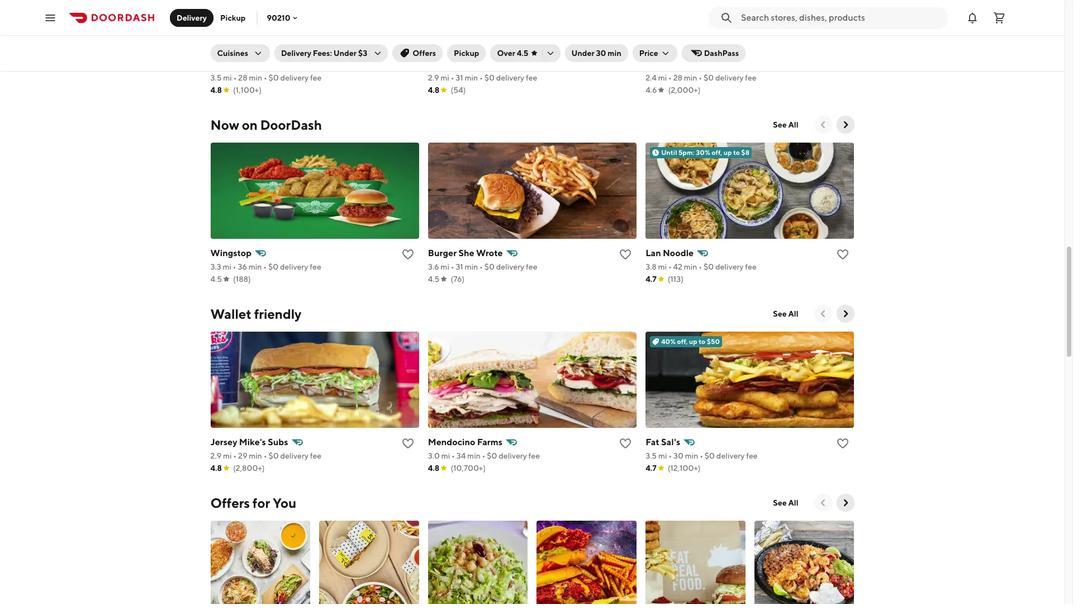 Task type: describe. For each thing, give the bounding box(es) containing it.
click to add this store to your saved list image for deli
[[619, 59, 633, 72]]

2 horizontal spatial click to add this store to your saved list image
[[837, 248, 850, 261]]

1 under from the left
[[334, 49, 357, 58]]

fee for burger she wrote
[[526, 262, 538, 271]]

click to add this store to your saved list image for mendocino farms
[[619, 437, 633, 450]]

see for you
[[774, 498, 787, 507]]

cuisines button
[[211, 44, 270, 62]]

delivery for joe & the juice
[[716, 73, 744, 82]]

34
[[457, 451, 466, 460]]

2.9 mi • 31 min • $​0 delivery fee
[[428, 73, 538, 82]]

90210 button
[[267, 13, 300, 22]]

mike's
[[239, 437, 266, 447]]

$​0 for joe & the juice
[[704, 73, 714, 82]]

previous button of carousel image for doordash
[[818, 119, 829, 130]]

1 vertical spatial up
[[690, 337, 698, 346]]

4.5 for wingstop
[[211, 275, 222, 284]]

previous button of carousel image for you
[[818, 497, 829, 508]]

mi for lan noodle
[[659, 262, 667, 271]]

(76)
[[451, 275, 465, 284]]

open menu image
[[44, 11, 57, 24]]

$8
[[742, 148, 750, 157]]

over
[[497, 49, 516, 58]]

gogobop
[[211, 59, 250, 69]]

• down gogobop korean rice bar
[[264, 73, 267, 82]]

now
[[211, 117, 239, 133]]

fee for fat sal's
[[747, 451, 758, 460]]

fee for wingstop
[[310, 262, 321, 271]]

on
[[242, 117, 258, 133]]

3.6
[[428, 262, 439, 271]]

min for jersey mike's subs
[[249, 451, 262, 460]]

min for wingstop
[[249, 262, 262, 271]]

3.5 for fat sal's
[[646, 451, 657, 460]]

2.9 mi • 29 min • $​0 delivery fee
[[211, 451, 322, 460]]

• down farms
[[482, 451, 486, 460]]

3.6 mi • 31 min • $​0 delivery fee
[[428, 262, 538, 271]]

4.7 for wallet friendly
[[646, 464, 657, 473]]

uncle paulie's deli
[[428, 59, 506, 69]]

cuisines
[[217, 49, 248, 58]]

$3
[[358, 49, 368, 58]]

$​0 for uncle paulie's deli
[[485, 73, 495, 82]]

korean
[[252, 59, 282, 69]]

90210
[[267, 13, 291, 22]]

delivery fees: under $3
[[281, 49, 368, 58]]

see all for doordash
[[774, 120, 799, 129]]

farms
[[477, 437, 503, 447]]

now on doordash
[[211, 117, 322, 133]]

5pm:
[[679, 148, 695, 157]]

29
[[238, 451, 247, 460]]

all for doordash
[[789, 120, 799, 129]]

dashpass button
[[682, 44, 746, 62]]

• left 29
[[233, 451, 237, 460]]

• down juice
[[699, 73, 703, 82]]

40%
[[662, 337, 676, 346]]

over 4.5 button
[[491, 44, 561, 62]]

36
[[238, 262, 247, 271]]

0 vertical spatial pickup button
[[214, 9, 252, 27]]

(1,100+)
[[233, 86, 262, 95]]

4.6
[[646, 86, 657, 95]]

delivery for uncle paulie's deli
[[496, 73, 525, 82]]

joe
[[646, 59, 664, 69]]

3.8
[[646, 262, 657, 271]]

offers for offers for you
[[211, 495, 250, 511]]

3.5 mi • 28 min • $​0 delivery fee
[[211, 73, 322, 82]]

offers for offers
[[413, 49, 436, 58]]

now on doordash link
[[211, 116, 322, 134]]

notification bell image
[[966, 11, 980, 24]]

delivery for fat sal's
[[717, 451, 745, 460]]

offers for you
[[211, 495, 296, 511]]

dashpass
[[704, 49, 739, 58]]

31 for paulie's
[[456, 73, 463, 82]]

2 all from the top
[[789, 309, 799, 318]]

rice
[[284, 59, 302, 69]]

click to add this store to your saved list image for joe & the juice
[[837, 59, 850, 72]]

lan
[[646, 248, 661, 258]]

mi for gogobop korean rice bar
[[223, 73, 232, 82]]

under inside button
[[572, 49, 595, 58]]

uncle
[[428, 59, 453, 69]]

2 see all from the top
[[774, 309, 799, 318]]

min for uncle paulie's deli
[[465, 73, 478, 82]]

$​0 for fat sal's
[[705, 451, 715, 460]]

3.5 for gogobop korean rice bar
[[211, 73, 222, 82]]

28 for &
[[674, 73, 683, 82]]

40% off, up to $50
[[662, 337, 720, 346]]

0 vertical spatial pickup
[[220, 13, 246, 22]]

42
[[674, 262, 683, 271]]

fees:
[[313, 49, 332, 58]]

delivery for burger she wrote
[[496, 262, 525, 271]]

noodle
[[663, 248, 694, 258]]

wallet friendly link
[[211, 305, 302, 323]]

jersey
[[211, 437, 237, 447]]

next button of carousel image for now on doordash
[[840, 119, 851, 130]]

3.8 mi • 42 min • $​0 delivery fee
[[646, 262, 757, 271]]

• down sal's on the right of the page
[[669, 451, 672, 460]]

fee for joe & the juice
[[746, 73, 757, 82]]

• right 42
[[699, 262, 703, 271]]

click to add this store to your saved list image for jersey mike's subs
[[401, 437, 415, 450]]

gogobop korean rice bar
[[211, 59, 318, 69]]

delivery for gogobop korean rice bar
[[281, 73, 309, 82]]

(54)
[[451, 86, 466, 95]]

delivery button
[[170, 9, 214, 27]]

next button of carousel image
[[840, 308, 851, 319]]

mi for mendocino farms
[[442, 451, 450, 460]]

min for gogobop korean rice bar
[[249, 73, 262, 82]]

3.3
[[211, 262, 221, 271]]

• down gogobop
[[234, 73, 237, 82]]

wallet
[[211, 306, 252, 322]]

28 for korean
[[238, 73, 248, 82]]

see all link for doordash
[[767, 116, 806, 134]]

$​0 for jersey mike's subs
[[269, 451, 279, 460]]

• up (54) at the top of the page
[[451, 73, 454, 82]]

she
[[459, 248, 475, 258]]

delivery for delivery fees: under $3
[[281, 49, 311, 58]]

(2,000+)
[[669, 86, 701, 95]]

for
[[253, 495, 270, 511]]

0 vertical spatial off,
[[712, 148, 723, 157]]

wingstop
[[211, 248, 252, 258]]

(113)
[[668, 275, 684, 284]]

offers for you link
[[211, 494, 296, 512]]

delivery for delivery
[[177, 13, 207, 22]]

delivery for mendocino farms
[[499, 451, 527, 460]]

the
[[674, 59, 692, 69]]

4.5 for burger she wrote
[[428, 275, 440, 284]]

under 30 min
[[572, 49, 622, 58]]

$​0 for wingstop
[[268, 262, 279, 271]]

see for doordash
[[774, 120, 787, 129]]

deli
[[489, 59, 506, 69]]

fee for mendocino farms
[[529, 451, 540, 460]]

(12,100+)
[[668, 464, 701, 473]]

$​0 for burger she wrote
[[485, 262, 495, 271]]

delivery for jersey mike's subs
[[280, 451, 309, 460]]



Task type: vqa. For each thing, say whether or not it's contained in the screenshot.
Mendocino Farms
yes



Task type: locate. For each thing, give the bounding box(es) containing it.
1 see all from the top
[[774, 120, 799, 129]]

fee for jersey mike's subs
[[310, 451, 322, 460]]

4.5 right over
[[517, 49, 529, 58]]

4.8 for jersey mike's subs
[[211, 464, 222, 473]]

0 vertical spatial 4.7
[[646, 275, 657, 284]]

• down &
[[669, 73, 672, 82]]

3.5 down gogobop
[[211, 73, 222, 82]]

1 vertical spatial see
[[774, 309, 787, 318]]

• up (76)
[[451, 262, 454, 271]]

(2,800+)
[[233, 464, 265, 473]]

0 vertical spatial 31
[[456, 73, 463, 82]]

3 see all from the top
[[774, 498, 799, 507]]

1 vertical spatial see all
[[774, 309, 799, 318]]

2 31 from the top
[[456, 262, 464, 271]]

click to add this store to your saved list image
[[837, 59, 850, 72], [401, 248, 415, 261], [619, 248, 633, 261], [401, 437, 415, 450], [619, 437, 633, 450], [837, 437, 850, 450]]

2 vertical spatial previous button of carousel image
[[818, 497, 829, 508]]

31 up (76)
[[456, 262, 464, 271]]

0 horizontal spatial 30
[[596, 49, 607, 58]]

mi for jersey mike's subs
[[223, 451, 232, 460]]

28
[[238, 73, 248, 82], [674, 73, 683, 82]]

next button of carousel image for offers for you
[[840, 497, 851, 508]]

mendocino farms
[[428, 437, 503, 447]]

4.8
[[211, 86, 222, 95], [428, 86, 440, 95], [211, 464, 222, 473], [428, 464, 440, 473]]

0 vertical spatial offers
[[413, 49, 436, 58]]

delivery inside button
[[177, 13, 207, 22]]

31 up (54) at the top of the page
[[456, 73, 463, 82]]

4.8 for gogobop korean rice bar
[[211, 86, 222, 95]]

min up (1,100+)
[[249, 73, 262, 82]]

min inside button
[[608, 49, 622, 58]]

price
[[640, 49, 659, 58]]

sal's
[[662, 437, 681, 447]]

mi for wingstop
[[223, 262, 232, 271]]

off, right 30%
[[712, 148, 723, 157]]

0 vertical spatial delivery
[[177, 13, 207, 22]]

2 see all link from the top
[[767, 305, 806, 323]]

• right 36
[[264, 262, 267, 271]]

• up (12,100+)
[[700, 451, 704, 460]]

0 horizontal spatial pickup button
[[214, 9, 252, 27]]

click to add this store to your saved list image for wingstop
[[401, 248, 415, 261]]

2.9 for uncle paulie's deli
[[428, 73, 439, 82]]

(188)
[[233, 275, 251, 284]]

delivery
[[281, 73, 309, 82], [496, 73, 525, 82], [716, 73, 744, 82], [280, 262, 308, 271], [496, 262, 525, 271], [716, 262, 744, 271], [280, 451, 309, 460], [499, 451, 527, 460], [717, 451, 745, 460]]

over 4.5
[[497, 49, 529, 58]]

see all link for you
[[767, 494, 806, 512]]

•
[[234, 73, 237, 82], [264, 73, 267, 82], [451, 73, 454, 82], [480, 73, 483, 82], [669, 73, 672, 82], [699, 73, 703, 82], [233, 262, 236, 271], [264, 262, 267, 271], [451, 262, 454, 271], [480, 262, 483, 271], [669, 262, 672, 271], [699, 262, 703, 271], [233, 451, 237, 460], [264, 451, 267, 460], [452, 451, 455, 460], [482, 451, 486, 460], [669, 451, 672, 460], [700, 451, 704, 460]]

1 horizontal spatial pickup button
[[447, 44, 486, 62]]

30 up (12,100+)
[[674, 451, 684, 460]]

fee
[[310, 73, 322, 82], [526, 73, 538, 82], [746, 73, 757, 82], [310, 262, 321, 271], [526, 262, 538, 271], [746, 262, 757, 271], [310, 451, 322, 460], [529, 451, 540, 460], [747, 451, 758, 460]]

0 horizontal spatial up
[[690, 337, 698, 346]]

mi for uncle paulie's deli
[[441, 73, 450, 82]]

0 horizontal spatial click to add this store to your saved list image
[[401, 59, 415, 72]]

to
[[734, 148, 740, 157], [699, 337, 706, 346]]

pickup button up 2.9 mi • 31 min • $​0 delivery fee
[[447, 44, 486, 62]]

0 vertical spatial 3.5
[[211, 73, 222, 82]]

fee for uncle paulie's deli
[[526, 73, 538, 82]]

1 horizontal spatial under
[[572, 49, 595, 58]]

0 horizontal spatial 4.5
[[211, 275, 222, 284]]

1 vertical spatial next button of carousel image
[[840, 497, 851, 508]]

$50
[[707, 337, 720, 346]]

2.9 down jersey
[[211, 451, 222, 460]]

0 vertical spatial next button of carousel image
[[840, 119, 851, 130]]

0 vertical spatial all
[[789, 120, 799, 129]]

0 vertical spatial up
[[724, 148, 732, 157]]

0 horizontal spatial off,
[[678, 337, 688, 346]]

up
[[724, 148, 732, 157], [690, 337, 698, 346]]

until 5pm: 30% off, up to $8
[[662, 148, 750, 157]]

bar
[[304, 59, 318, 69]]

1 vertical spatial offers
[[211, 495, 250, 511]]

30 inside button
[[596, 49, 607, 58]]

to left $8
[[734, 148, 740, 157]]

1 vertical spatial pickup button
[[447, 44, 486, 62]]

2 4.7 from the top
[[646, 464, 657, 473]]

1 next button of carousel image from the top
[[840, 119, 851, 130]]

delivery for wingstop
[[280, 262, 308, 271]]

4.7
[[646, 275, 657, 284], [646, 464, 657, 473]]

2 previous button of carousel image from the top
[[818, 308, 829, 319]]

min for mendocino farms
[[468, 451, 481, 460]]

min up (2,000+)
[[684, 73, 698, 82]]

min for lan noodle
[[684, 262, 698, 271]]

4.8 for mendocino farms
[[428, 464, 440, 473]]

4.8 left (54) at the top of the page
[[428, 86, 440, 95]]

4.5
[[517, 49, 529, 58], [211, 275, 222, 284], [428, 275, 440, 284]]

1 31 from the top
[[456, 73, 463, 82]]

click to add this store to your saved list image for fat sal's
[[837, 437, 850, 450]]

1 previous button of carousel image from the top
[[818, 119, 829, 130]]

mi for fat sal's
[[659, 451, 668, 460]]

0 vertical spatial see
[[774, 120, 787, 129]]

3.5 down fat
[[646, 451, 657, 460]]

0 vertical spatial previous button of carousel image
[[818, 119, 829, 130]]

4.8 down 3.0
[[428, 464, 440, 473]]

4.7 for now on doordash
[[646, 275, 657, 284]]

mi right 3.0
[[442, 451, 450, 460]]

friendly
[[254, 306, 302, 322]]

1 vertical spatial pickup
[[454, 49, 480, 58]]

wrote
[[476, 248, 503, 258]]

1 horizontal spatial 4.5
[[428, 275, 440, 284]]

mendocino
[[428, 437, 476, 447]]

3.5 mi • 30 min • $​0 delivery fee
[[646, 451, 758, 460]]

fee for lan noodle
[[746, 262, 757, 271]]

2.9
[[428, 73, 439, 82], [211, 451, 222, 460]]

mi right 3.6
[[441, 262, 450, 271]]

0 vertical spatial 2.9
[[428, 73, 439, 82]]

4.7 down 3.8
[[646, 275, 657, 284]]

2.9 down uncle
[[428, 73, 439, 82]]

2 vertical spatial see all link
[[767, 494, 806, 512]]

• down 'wrote'
[[480, 262, 483, 271]]

$​0
[[269, 73, 279, 82], [485, 73, 495, 82], [704, 73, 714, 82], [268, 262, 279, 271], [485, 262, 495, 271], [704, 262, 714, 271], [269, 451, 279, 460], [487, 451, 497, 460], [705, 451, 715, 460]]

• left 36
[[233, 262, 236, 271]]

up left $50
[[690, 337, 698, 346]]

2 vertical spatial see all
[[774, 498, 799, 507]]

next button of carousel image
[[840, 119, 851, 130], [840, 497, 851, 508]]

4.8 down gogobop
[[211, 86, 222, 95]]

0 horizontal spatial 2.9
[[211, 451, 222, 460]]

• left 42
[[669, 262, 672, 271]]

1 vertical spatial see all link
[[767, 305, 806, 323]]

delivery
[[177, 13, 207, 22], [281, 49, 311, 58]]

2 vertical spatial see
[[774, 498, 787, 507]]

min right 34
[[468, 451, 481, 460]]

up left $8
[[724, 148, 732, 157]]

• left 34
[[452, 451, 455, 460]]

1 horizontal spatial 30
[[674, 451, 684, 460]]

2 next button of carousel image from the top
[[840, 497, 851, 508]]

$​0 for mendocino farms
[[487, 451, 497, 460]]

0 horizontal spatial to
[[699, 337, 706, 346]]

1 horizontal spatial pickup
[[454, 49, 480, 58]]

price button
[[633, 44, 678, 62]]

burger she wrote
[[428, 248, 503, 258]]

1 horizontal spatial click to add this store to your saved list image
[[619, 59, 633, 72]]

4.5 inside button
[[517, 49, 529, 58]]

2.4 mi • 28 min • $​0 delivery fee
[[646, 73, 757, 82]]

previous button of carousel image
[[818, 119, 829, 130], [818, 308, 829, 319], [818, 497, 829, 508]]

4.5 down 3.6
[[428, 275, 440, 284]]

pickup button
[[214, 9, 252, 27], [447, 44, 486, 62]]

2 vertical spatial all
[[789, 498, 799, 507]]

click to add this store to your saved list image for rice
[[401, 59, 415, 72]]

min right 29
[[249, 451, 262, 460]]

1 vertical spatial 2.9
[[211, 451, 222, 460]]

offers inside button
[[413, 49, 436, 58]]

1 vertical spatial previous button of carousel image
[[818, 308, 829, 319]]

pickup
[[220, 13, 246, 22], [454, 49, 480, 58]]

1 horizontal spatial off,
[[712, 148, 723, 157]]

min left price
[[608, 49, 622, 58]]

doordash
[[260, 117, 322, 133]]

1 vertical spatial 3.5
[[646, 451, 657, 460]]

0 items, open order cart image
[[993, 11, 1007, 24]]

jersey mike's subs
[[211, 437, 288, 447]]

4.8 for uncle paulie's deli
[[428, 86, 440, 95]]

under 30 min button
[[565, 44, 628, 62]]

0 vertical spatial to
[[734, 148, 740, 157]]

mi down gogobop
[[223, 73, 232, 82]]

3 see from the top
[[774, 498, 787, 507]]

offers left for
[[211, 495, 250, 511]]

0 horizontal spatial offers
[[211, 495, 250, 511]]

0 horizontal spatial under
[[334, 49, 357, 58]]

1 vertical spatial all
[[789, 309, 799, 318]]

2.9 for jersey mike's subs
[[211, 451, 222, 460]]

1 vertical spatial to
[[699, 337, 706, 346]]

mi for burger she wrote
[[441, 262, 450, 271]]

offers
[[413, 49, 436, 58], [211, 495, 250, 511]]

mi for joe & the juice
[[659, 73, 667, 82]]

1 vertical spatial 4.7
[[646, 464, 657, 473]]

2 28 from the left
[[674, 73, 683, 82]]

$​0 for gogobop korean rice bar
[[269, 73, 279, 82]]

1 horizontal spatial 3.5
[[646, 451, 657, 460]]

mi right 2.4
[[659, 73, 667, 82]]

0 vertical spatial 30
[[596, 49, 607, 58]]

offers up uncle
[[413, 49, 436, 58]]

burger
[[428, 248, 457, 258]]

4.8 down jersey
[[211, 464, 222, 473]]

2 horizontal spatial 4.5
[[517, 49, 529, 58]]

min up (12,100+)
[[686, 451, 699, 460]]

mi right 3.8
[[659, 262, 667, 271]]

3 see all link from the top
[[767, 494, 806, 512]]

&
[[666, 59, 672, 69]]

3 all from the top
[[789, 498, 799, 507]]

2 see from the top
[[774, 309, 787, 318]]

min for joe & the juice
[[684, 73, 698, 82]]

1 horizontal spatial up
[[724, 148, 732, 157]]

Store search: begin typing to search for stores available on DoorDash text field
[[742, 11, 942, 24]]

3.0 mi • 34 min • $​0 delivery fee
[[428, 451, 540, 460]]

subs
[[268, 437, 288, 447]]

3.5
[[211, 73, 222, 82], [646, 451, 657, 460]]

min down she
[[465, 262, 478, 271]]

0 horizontal spatial delivery
[[177, 13, 207, 22]]

1 vertical spatial delivery
[[281, 49, 311, 58]]

lan noodle
[[646, 248, 694, 258]]

1 see from the top
[[774, 120, 787, 129]]

1 vertical spatial off,
[[678, 337, 688, 346]]

see all
[[774, 120, 799, 129], [774, 309, 799, 318], [774, 498, 799, 507]]

to left $50
[[699, 337, 706, 346]]

3.3 mi • 36 min • $​0 delivery fee
[[211, 262, 321, 271]]

fat sal's
[[646, 437, 681, 447]]

min down paulie's
[[465, 73, 478, 82]]

3.0
[[428, 451, 440, 460]]

28 up (2,000+)
[[674, 73, 683, 82]]

paulie's
[[455, 59, 487, 69]]

min right 36
[[249, 262, 262, 271]]

1 vertical spatial 31
[[456, 262, 464, 271]]

fee for gogobop korean rice bar
[[310, 73, 322, 82]]

4.7 down fat
[[646, 464, 657, 473]]

mi right 3.3
[[223, 262, 232, 271]]

wallet friendly
[[211, 306, 302, 322]]

min right 42
[[684, 262, 698, 271]]

offers button
[[393, 44, 443, 62]]

pickup up uncle paulie's deli
[[454, 49, 480, 58]]

31 for she
[[456, 262, 464, 271]]

see all for you
[[774, 498, 799, 507]]

click to add this store to your saved list image
[[401, 59, 415, 72], [619, 59, 633, 72], [837, 248, 850, 261]]

• down mike's
[[264, 451, 267, 460]]

0 horizontal spatial 28
[[238, 73, 248, 82]]

pickup up cuisines
[[220, 13, 246, 22]]

0 horizontal spatial 3.5
[[211, 73, 222, 82]]

0 horizontal spatial pickup
[[220, 13, 246, 22]]

min for burger she wrote
[[465, 262, 478, 271]]

1 vertical spatial 30
[[674, 451, 684, 460]]

30 left price
[[596, 49, 607, 58]]

2.4
[[646, 73, 657, 82]]

min for fat sal's
[[686, 451, 699, 460]]

0 vertical spatial see all
[[774, 120, 799, 129]]

30%
[[696, 148, 711, 157]]

(10,700+)
[[451, 464, 486, 473]]

0 vertical spatial see all link
[[767, 116, 806, 134]]

delivery for lan noodle
[[716, 262, 744, 271]]

1 all from the top
[[789, 120, 799, 129]]

see all link
[[767, 116, 806, 134], [767, 305, 806, 323], [767, 494, 806, 512]]

1 horizontal spatial 2.9
[[428, 73, 439, 82]]

1 horizontal spatial to
[[734, 148, 740, 157]]

1 28 from the left
[[238, 73, 248, 82]]

mi down uncle
[[441, 73, 450, 82]]

mi down fat sal's
[[659, 451, 668, 460]]

$​0 for lan noodle
[[704, 262, 714, 271]]

pickup button up cuisines
[[214, 9, 252, 27]]

3 previous button of carousel image from the top
[[818, 497, 829, 508]]

click to add this store to your saved list image for burger she wrote
[[619, 248, 633, 261]]

joe & the juice
[[646, 59, 721, 69]]

you
[[273, 495, 296, 511]]

4.5 down 3.3
[[211, 275, 222, 284]]

off, right 40%
[[678, 337, 688, 346]]

all for you
[[789, 498, 799, 507]]

1 see all link from the top
[[767, 116, 806, 134]]

1 4.7 from the top
[[646, 275, 657, 284]]

1 horizontal spatial offers
[[413, 49, 436, 58]]

2 under from the left
[[572, 49, 595, 58]]

mi down jersey
[[223, 451, 232, 460]]

• down paulie's
[[480, 73, 483, 82]]

1 horizontal spatial delivery
[[281, 49, 311, 58]]

28 up (1,100+)
[[238, 73, 248, 82]]

until
[[662, 148, 678, 157]]

juice
[[694, 59, 721, 69]]

fat
[[646, 437, 660, 447]]

off,
[[712, 148, 723, 157], [678, 337, 688, 346]]

1 horizontal spatial 28
[[674, 73, 683, 82]]



